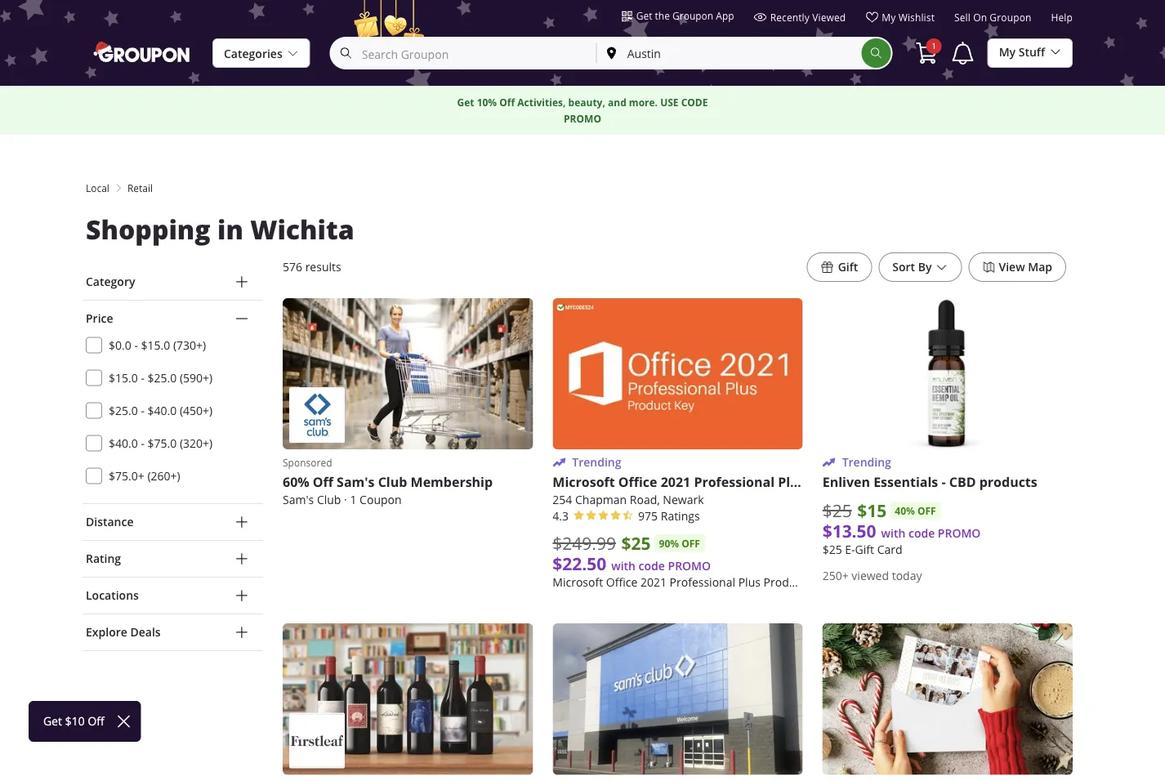 Task type: describe. For each thing, give the bounding box(es) containing it.
help link
[[1051, 11, 1073, 30]]

0 horizontal spatial $40.0
[[109, 436, 138, 451]]

road,
[[630, 492, 660, 508]]

groupon for the
[[673, 9, 714, 22]]

essentials
[[874, 473, 938, 491]]

plus inside $249.99 $25 90% off $22.50 with code promo microsoft office 2021 professional plus product key - lifetime for windows 1pc
[[738, 575, 761, 590]]

code
[[681, 96, 708, 109]]

shopping
[[86, 212, 211, 247]]

1 horizontal spatial $40.0
[[148, 403, 177, 418]]

locations
[[86, 588, 139, 603]]

250+
[[823, 568, 849, 584]]

local link
[[86, 181, 109, 195]]

$249.99 $25 90% off $22.50 with code promo microsoft office 2021 professional plus product key - lifetime for windows 1pc
[[553, 531, 974, 590]]

975
[[638, 509, 658, 524]]

0 horizontal spatial $15.0
[[109, 370, 138, 385]]

in
[[217, 212, 243, 247]]

get the groupon app button
[[622, 8, 734, 23]]

sell on groupon
[[954, 11, 1032, 24]]

office inside microsoft office 2021 professional plus 254 chapman road, newark
[[618, 473, 657, 491]]

explore deals
[[86, 625, 161, 640]]

stuff
[[1019, 45, 1045, 60]]

2021 inside $249.99 $25 90% off $22.50 with code promo microsoft office 2021 professional plus product key - lifetime for windows 1pc
[[641, 575, 667, 590]]

1 unread items element
[[926, 38, 942, 54]]

gift inside 'button'
[[838, 259, 858, 275]]

- for $40.0
[[141, 436, 145, 451]]

sell
[[954, 11, 971, 24]]

rating
[[86, 551, 121, 566]]

lifetime
[[837, 575, 881, 590]]

576
[[283, 259, 302, 275]]

- for $25.0
[[141, 403, 145, 418]]

sell on groupon link
[[954, 11, 1032, 30]]

60%
[[283, 473, 309, 491]]

$75.0
[[148, 436, 177, 451]]

get 10% off activities, beauty, and more. use code promo
[[457, 96, 708, 126]]

explore
[[86, 625, 127, 640]]

$22.50
[[553, 552, 607, 576]]

(730+)
[[173, 337, 206, 353]]

rating button
[[83, 541, 263, 577]]

microsoft inside $249.99 $25 90% off $22.50 with code promo microsoft office 2021 professional plus product key - lifetime for windows 1pc
[[553, 575, 603, 590]]

my wishlist link
[[866, 11, 935, 30]]

40%
[[895, 504, 915, 518]]

1 vertical spatial club
[[317, 492, 341, 508]]

microsoft inside microsoft office 2021 professional plus 254 chapman road, newark
[[553, 473, 615, 491]]

membership
[[411, 473, 493, 491]]

(450+)
[[180, 403, 213, 418]]

windows
[[902, 575, 951, 590]]

categories button
[[212, 38, 310, 69]]

professional inside $249.99 $25 90% off $22.50 with code promo microsoft office 2021 professional plus product key - lifetime for windows 1pc
[[670, 575, 735, 590]]

250+ viewed today
[[823, 568, 922, 584]]

(260+)
[[147, 468, 180, 483]]

- for $0.0
[[134, 337, 138, 353]]

app
[[716, 9, 734, 22]]

1 link
[[914, 38, 942, 68]]

$75.0+
[[109, 468, 144, 483]]

sort by button
[[879, 252, 962, 282]]

$0.0
[[109, 337, 131, 353]]

sort by
[[893, 259, 932, 275]]

price list
[[86, 335, 263, 490]]

0 horizontal spatial $25.0
[[109, 403, 138, 418]]

key
[[809, 575, 828, 590]]

my for my stuff
[[999, 45, 1016, 60]]

plus inside microsoft office 2021 professional plus 254 chapman road, newark
[[778, 473, 805, 491]]

distance button
[[83, 504, 263, 540]]

by
[[918, 259, 932, 275]]

254
[[553, 492, 572, 508]]

trending for enliven essentials - cbd products
[[842, 455, 891, 470]]

$249.99
[[553, 532, 616, 555]]

recently viewed link
[[754, 11, 846, 30]]

(320+)
[[180, 436, 213, 451]]

- for $15.0
[[141, 370, 145, 385]]

recently
[[770, 11, 810, 24]]

distance
[[86, 514, 134, 530]]

gift inside the $25 $15 40% off $13.50 with code promo $25 e-gift card
[[855, 542, 874, 557]]

get for get the groupon app
[[636, 9, 652, 22]]

$13.50
[[823, 519, 876, 543]]

chapman
[[575, 492, 627, 508]]

wichita
[[250, 212, 354, 247]]

get the groupon app
[[636, 9, 734, 22]]

$25 inside $249.99 $25 90% off $22.50 with code promo microsoft office 2021 professional plus product key - lifetime for windows 1pc
[[622, 531, 651, 555]]

viewed
[[852, 568, 889, 584]]

wishlist
[[899, 11, 935, 24]]

sort
[[893, 259, 915, 275]]

search element
[[862, 38, 891, 68]]

beauty,
[[568, 96, 605, 109]]

promo for $15
[[938, 526, 981, 541]]

10%
[[477, 96, 497, 109]]

sponsored
[[283, 456, 332, 469]]

and
[[608, 96, 627, 109]]

my wishlist
[[882, 11, 935, 24]]

card
[[877, 542, 903, 557]]

price
[[86, 311, 113, 326]]

$25 $15 40% off $13.50 with code promo $25 e-gift card
[[823, 499, 981, 557]]

0 horizontal spatial sam's
[[283, 492, 314, 508]]

help
[[1051, 11, 1073, 24]]



Task type: locate. For each thing, give the bounding box(es) containing it.
get left the
[[636, 9, 652, 22]]

off inside the $25 $15 40% off $13.50 with code promo $25 e-gift card
[[918, 504, 936, 518]]

sam's down 60%
[[283, 492, 314, 508]]

club left ·
[[317, 492, 341, 508]]

groupon inside button
[[673, 9, 714, 22]]

my inside button
[[999, 45, 1016, 60]]

office
[[618, 473, 657, 491], [606, 575, 638, 590]]

0 horizontal spatial trending
[[572, 455, 621, 470]]

enliven
[[823, 473, 870, 491]]

off for 10%
[[499, 96, 515, 109]]

0 horizontal spatial plus
[[738, 575, 761, 590]]

groupon right the
[[673, 9, 714, 22]]

locations button
[[83, 578, 263, 614]]

0 horizontal spatial off
[[682, 537, 700, 551]]

sam's up ·
[[337, 473, 375, 491]]

$25.0
[[148, 370, 177, 385], [109, 403, 138, 418]]

trending
[[572, 455, 621, 470], [842, 455, 891, 470]]

1 right ·
[[350, 492, 357, 508]]

2 microsoft from the top
[[553, 575, 603, 590]]

1 vertical spatial off
[[313, 473, 333, 491]]

newark
[[663, 492, 704, 508]]

off for $25
[[682, 537, 700, 551]]

for
[[884, 575, 899, 590]]

breadcrumbs element
[[83, 181, 1083, 195]]

activities,
[[517, 96, 566, 109]]

off down sponsored
[[313, 473, 333, 491]]

1 vertical spatial promo
[[938, 526, 981, 541]]

0 vertical spatial $15.0
[[141, 337, 170, 353]]

2 vertical spatial promo
[[668, 559, 711, 574]]

0 vertical spatial my
[[882, 11, 896, 24]]

2021 up newark
[[661, 473, 691, 491]]

0 horizontal spatial 1
[[350, 492, 357, 508]]

- left cbd
[[942, 473, 946, 491]]

1 horizontal spatial code
[[909, 526, 935, 541]]

$25 down "enliven" at bottom right
[[823, 499, 852, 522]]

plus
[[778, 473, 805, 491], [738, 575, 761, 590]]

off right 90%
[[682, 537, 700, 551]]

$15.0
[[141, 337, 170, 353], [109, 370, 138, 385]]

off inside "get 10% off activities, beauty, and more. use code promo"
[[499, 96, 515, 109]]

plus left "enliven" at bottom right
[[778, 473, 805, 491]]

promo
[[564, 112, 601, 126], [938, 526, 981, 541], [668, 559, 711, 574]]

club up coupon at the left of page
[[378, 473, 407, 491]]

my stuff button
[[988, 38, 1073, 68]]

professional up newark
[[694, 473, 775, 491]]

plus left product on the bottom
[[738, 575, 761, 590]]

0 vertical spatial sam's
[[337, 473, 375, 491]]

0 vertical spatial $40.0
[[148, 403, 177, 418]]

code for $15
[[909, 526, 935, 541]]

$75.0+ (260+)
[[109, 468, 180, 483]]

0 vertical spatial off
[[499, 96, 515, 109]]

1 horizontal spatial sam's
[[337, 473, 375, 491]]

1 vertical spatial my
[[999, 45, 1016, 60]]

$40.0 up $75.0+
[[109, 436, 138, 451]]

1 vertical spatial plus
[[738, 575, 761, 590]]

$25
[[823, 499, 852, 522], [622, 531, 651, 555], [823, 542, 842, 557]]

$25.0 up $40.0 - $75.0 (320+) on the left bottom of page
[[109, 403, 138, 418]]

1pc
[[954, 575, 974, 590]]

2 trending from the left
[[842, 455, 891, 470]]

1 left "notifications inbox" image
[[932, 40, 936, 51]]

0 vertical spatial 1
[[932, 40, 936, 51]]

trending up "enliven" at bottom right
[[842, 455, 891, 470]]

category button
[[83, 264, 263, 300]]

price button
[[83, 301, 263, 337]]

0 horizontal spatial promo
[[564, 112, 601, 126]]

0 vertical spatial $25.0
[[148, 370, 177, 385]]

shopping in wichita
[[86, 212, 354, 247]]

1 vertical spatial $25.0
[[109, 403, 138, 418]]

$25 left the e-
[[823, 542, 842, 557]]

1 vertical spatial 1
[[350, 492, 357, 508]]

2021 down 90%
[[641, 575, 667, 590]]

microsoft
[[553, 473, 615, 491], [553, 575, 603, 590]]

0 vertical spatial get
[[636, 9, 652, 22]]

with
[[881, 526, 906, 541], [611, 559, 636, 574]]

0 vertical spatial off
[[918, 504, 936, 518]]

get inside button
[[636, 9, 652, 22]]

groupon right on
[[990, 11, 1032, 24]]

1 horizontal spatial promo
[[668, 559, 711, 574]]

-
[[134, 337, 138, 353], [141, 370, 145, 385], [141, 403, 145, 418], [141, 436, 145, 451], [942, 473, 946, 491], [831, 575, 834, 590]]

$15.0 - $25.0 (590+)
[[109, 370, 213, 385]]

view map
[[999, 259, 1052, 275]]

gift left card
[[855, 542, 874, 557]]

club
[[378, 473, 407, 491], [317, 492, 341, 508]]

with inside $249.99 $25 90% off $22.50 with code promo microsoft office 2021 professional plus product key - lifetime for windows 1pc
[[611, 559, 636, 574]]

off for 60%
[[313, 473, 333, 491]]

e-
[[845, 542, 855, 557]]

1 horizontal spatial off
[[499, 96, 515, 109]]

975 ratings
[[638, 509, 700, 524]]

with right $22.50
[[611, 559, 636, 574]]

1 vertical spatial code
[[639, 559, 665, 574]]

sponsored 60% off sam's club membership sam's club    ·    1 coupon
[[283, 456, 493, 508]]

category
[[86, 274, 135, 289]]

0 horizontal spatial get
[[457, 96, 474, 109]]

0 vertical spatial professional
[[694, 473, 775, 491]]

2021 inside microsoft office 2021 professional plus 254 chapman road, newark
[[661, 473, 691, 491]]

0 vertical spatial promo
[[564, 112, 601, 126]]

off inside sponsored 60% off sam's club membership sam's club    ·    1 coupon
[[313, 473, 333, 491]]

1 microsoft from the top
[[553, 473, 615, 491]]

0 vertical spatial with
[[881, 526, 906, 541]]

my left stuff in the top of the page
[[999, 45, 1016, 60]]

Search Groupon search field
[[330, 37, 893, 69]]

1 vertical spatial microsoft
[[553, 575, 603, 590]]

$40.0 up $75.0 at the bottom left of the page
[[148, 403, 177, 418]]

use
[[660, 96, 679, 109]]

1 vertical spatial office
[[606, 575, 638, 590]]

gift left sort
[[838, 259, 858, 275]]

$40.0
[[148, 403, 177, 418], [109, 436, 138, 451]]

- inside $249.99 $25 90% off $22.50 with code promo microsoft office 2021 professional plus product key - lifetime for windows 1pc
[[831, 575, 834, 590]]

1 inside sponsored 60% off sam's club membership sam's club    ·    1 coupon
[[350, 492, 357, 508]]

1 horizontal spatial $15.0
[[141, 337, 170, 353]]

promo inside the $25 $15 40% off $13.50 with code promo $25 e-gift card
[[938, 526, 981, 541]]

more.
[[629, 96, 658, 109]]

$15.0 down price dropdown button
[[141, 337, 170, 353]]

with inside the $25 $15 40% off $13.50 with code promo $25 e-gift card
[[881, 526, 906, 541]]

1 vertical spatial gift
[[855, 542, 874, 557]]

1 horizontal spatial with
[[881, 526, 906, 541]]

$25.0 up the "$25.0 - $40.0 (450+)"
[[148, 370, 177, 385]]

get for get 10% off activities, beauty, and more. use code promo
[[457, 96, 474, 109]]

code inside $249.99 $25 90% off $22.50 with code promo microsoft office 2021 professional plus product key - lifetime for windows 1pc
[[639, 559, 665, 574]]

Search Groupon search field
[[332, 38, 596, 68]]

my left wishlist
[[882, 11, 896, 24]]

2021
[[661, 473, 691, 491], [641, 575, 667, 590]]

1 horizontal spatial get
[[636, 9, 652, 22]]

microsoft office 2021 professional plus 254 chapman road, newark
[[553, 473, 805, 508]]

2 horizontal spatial promo
[[938, 526, 981, 541]]

gift
[[838, 259, 858, 275], [855, 542, 874, 557]]

code inside the $25 $15 40% off $13.50 with code promo $25 e-gift card
[[909, 526, 935, 541]]

promo down beauty,
[[564, 112, 601, 126]]

- up $40.0 - $75.0 (320+) on the left bottom of page
[[141, 403, 145, 418]]

deals
[[130, 625, 161, 640]]

on
[[973, 11, 987, 24]]

microsoft up chapman
[[553, 473, 615, 491]]

1 horizontal spatial $25.0
[[148, 370, 177, 385]]

get left 10%
[[457, 96, 474, 109]]

1 vertical spatial $15.0
[[109, 370, 138, 385]]

0 horizontal spatial code
[[639, 559, 665, 574]]

1 vertical spatial 2021
[[641, 575, 667, 590]]

- right $0.0
[[134, 337, 138, 353]]

with for $25
[[611, 559, 636, 574]]

off right 10%
[[499, 96, 515, 109]]

office inside $249.99 $25 90% off $22.50 with code promo microsoft office 2021 professional plus product key - lifetime for windows 1pc
[[606, 575, 638, 590]]

$0.0 - $15.0 (730+)
[[109, 337, 206, 353]]

code down the 40%
[[909, 526, 935, 541]]

enliven essentials - cbd products
[[823, 473, 1038, 491]]

recently viewed
[[770, 11, 846, 24]]

0 horizontal spatial with
[[611, 559, 636, 574]]

0 vertical spatial gift
[[838, 259, 858, 275]]

microsoft down $249.99
[[553, 575, 603, 590]]

off right the 40%
[[918, 504, 936, 518]]

- left $75.0 at the bottom left of the page
[[141, 436, 145, 451]]

1 horizontal spatial plus
[[778, 473, 805, 491]]

(590+)
[[180, 370, 213, 385]]

local
[[86, 181, 109, 194]]

- right key
[[831, 575, 834, 590]]

off
[[918, 504, 936, 518], [682, 537, 700, 551]]

$15.0 down $0.0
[[109, 370, 138, 385]]

1 vertical spatial sam's
[[283, 492, 314, 508]]

get
[[636, 9, 652, 22], [457, 96, 474, 109]]

1 horizontal spatial 1
[[932, 40, 936, 51]]

$25 down the 975
[[622, 531, 651, 555]]

·
[[344, 492, 347, 508]]

$40.0 - $75.0 (320+)
[[109, 436, 213, 451]]

today
[[892, 568, 922, 584]]

4.3
[[553, 509, 569, 524]]

explore deals button
[[83, 614, 263, 650]]

groupon image
[[92, 40, 193, 63]]

1 horizontal spatial club
[[378, 473, 407, 491]]

promo down 90%
[[668, 559, 711, 574]]

gift button
[[807, 252, 872, 282]]

Austin search field
[[597, 38, 862, 68]]

promo inside $249.99 $25 90% off $22.50 with code promo microsoft office 2021 professional plus product key - lifetime for windows 1pc
[[668, 559, 711, 574]]

1 horizontal spatial trending
[[842, 455, 891, 470]]

1 horizontal spatial off
[[918, 504, 936, 518]]

my for my wishlist
[[882, 11, 896, 24]]

professional down 90%
[[670, 575, 735, 590]]

1 vertical spatial get
[[457, 96, 474, 109]]

trending for microsoft office 2021 professional plus
[[572, 455, 621, 470]]

0 vertical spatial plus
[[778, 473, 805, 491]]

code for $25
[[639, 559, 665, 574]]

professional
[[694, 473, 775, 491], [670, 575, 735, 590]]

with up card
[[881, 526, 906, 541]]

office down $249.99
[[606, 575, 638, 590]]

off for $15
[[918, 504, 936, 518]]

0 horizontal spatial groupon
[[673, 9, 714, 22]]

coupon
[[360, 492, 402, 508]]

cbd
[[949, 473, 976, 491]]

1 horizontal spatial my
[[999, 45, 1016, 60]]

my stuff
[[999, 45, 1045, 60]]

$15
[[857, 499, 887, 522]]

0 horizontal spatial off
[[313, 473, 333, 491]]

with for $15
[[881, 526, 906, 541]]

0 vertical spatial microsoft
[[553, 473, 615, 491]]

576 results
[[283, 259, 341, 275]]

0 vertical spatial club
[[378, 473, 407, 491]]

1 horizontal spatial groupon
[[990, 11, 1032, 24]]

search image
[[870, 47, 883, 60]]

promo inside "get 10% off activities, beauty, and more. use code promo"
[[564, 112, 601, 126]]

get inside "get 10% off activities, beauty, and more. use code promo"
[[457, 96, 474, 109]]

promo for $25
[[668, 559, 711, 574]]

professional inside microsoft office 2021 professional plus 254 chapman road, newark
[[694, 473, 775, 491]]

code
[[909, 526, 935, 541], [639, 559, 665, 574]]

code down 90%
[[639, 559, 665, 574]]

0 vertical spatial code
[[909, 526, 935, 541]]

map
[[1028, 259, 1052, 275]]

0 vertical spatial office
[[618, 473, 657, 491]]

results
[[305, 259, 341, 275]]

off
[[499, 96, 515, 109], [313, 473, 333, 491]]

promo up 1pc
[[938, 526, 981, 541]]

view map button
[[969, 252, 1066, 282]]

0 vertical spatial 2021
[[661, 473, 691, 491]]

0 horizontal spatial club
[[317, 492, 341, 508]]

0 horizontal spatial my
[[882, 11, 896, 24]]

1 vertical spatial off
[[682, 537, 700, 551]]

groupon for on
[[990, 11, 1032, 24]]

products
[[980, 473, 1038, 491]]

office up road,
[[618, 473, 657, 491]]

- down $0.0 - $15.0 (730+)
[[141, 370, 145, 385]]

1 vertical spatial $40.0
[[109, 436, 138, 451]]

1 vertical spatial with
[[611, 559, 636, 574]]

notifications inbox image
[[950, 40, 976, 66]]

ratings
[[661, 509, 700, 524]]

retail
[[127, 181, 153, 194]]

1 vertical spatial professional
[[670, 575, 735, 590]]

off inside $249.99 $25 90% off $22.50 with code promo microsoft office 2021 professional plus product key - lifetime for windows 1pc
[[682, 537, 700, 551]]

1 trending from the left
[[572, 455, 621, 470]]

trending up chapman
[[572, 455, 621, 470]]

the
[[655, 9, 670, 22]]



Task type: vqa. For each thing, say whether or not it's contained in the screenshot.
28
no



